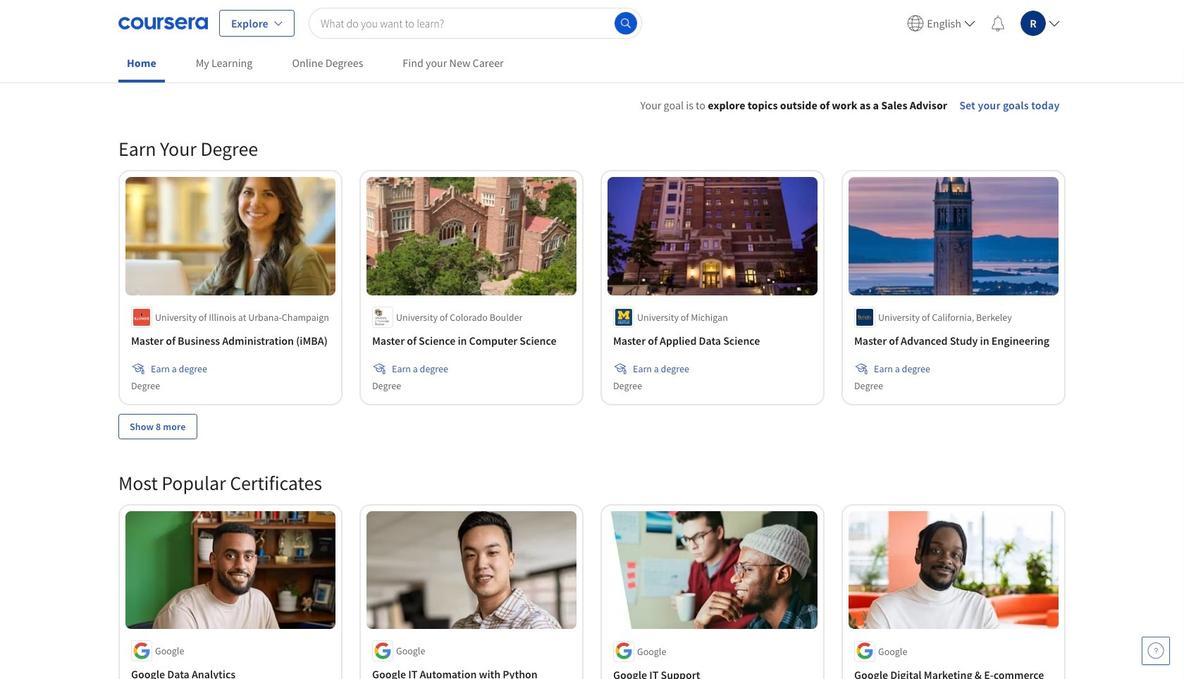 Task type: vqa. For each thing, say whether or not it's contained in the screenshot.
'search box'
yes



Task type: locate. For each thing, give the bounding box(es) containing it.
What do you want to learn? text field
[[309, 7, 643, 38]]

menu
[[902, 0, 1066, 46]]

coursera image
[[118, 12, 208, 34]]

None search field
[[309, 7, 643, 38]]

earn your degree collection element
[[110, 114, 1075, 462]]



Task type: describe. For each thing, give the bounding box(es) containing it.
most popular certificates collection element
[[110, 448, 1075, 679]]

help center image
[[1148, 643, 1165, 660]]



